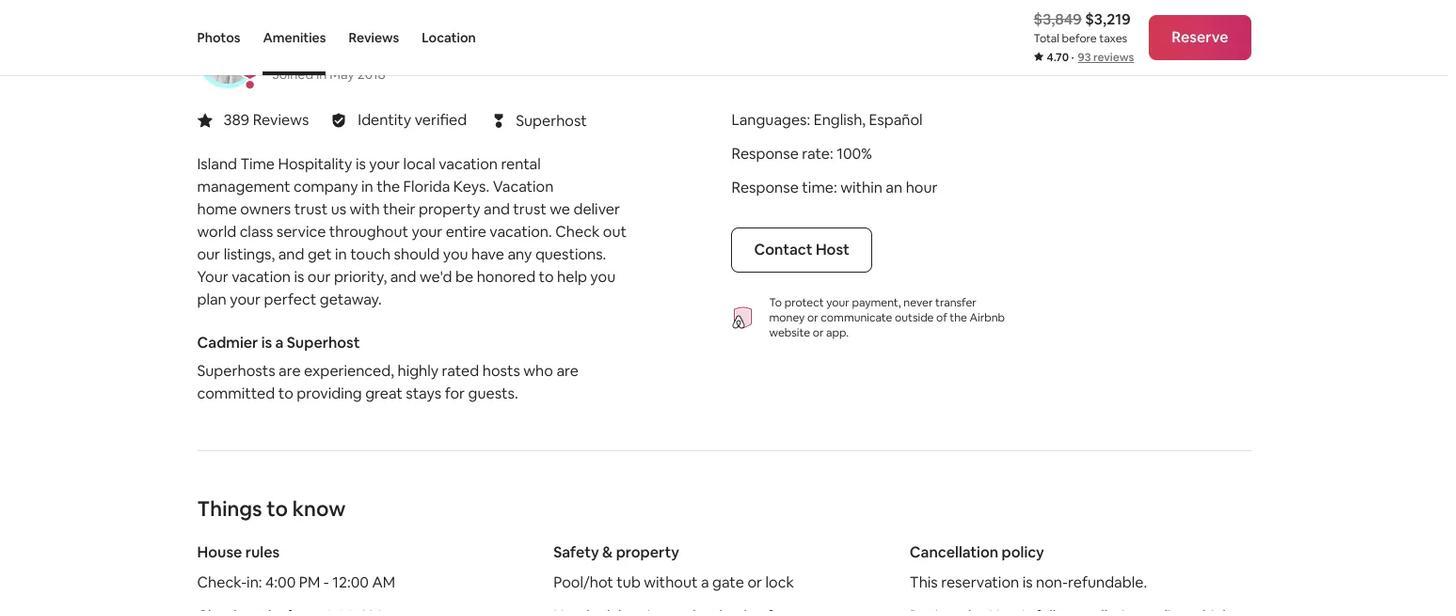 Task type: locate. For each thing, give the bounding box(es) containing it.
to left providing
[[278, 384, 293, 404]]

1 vertical spatial reviews
[[253, 110, 309, 130]]

languages : english, español
[[732, 110, 923, 130]]

you right help
[[590, 267, 616, 287]]

in right get
[[335, 245, 347, 264]]

reserve
[[1172, 27, 1229, 47]]

our
[[197, 245, 220, 264], [308, 267, 331, 287]]

superhost up experienced,
[[287, 333, 360, 353]]

1 horizontal spatial are
[[557, 361, 579, 381]]

1 horizontal spatial vacation
[[439, 154, 498, 174]]

us
[[331, 200, 346, 219]]

highly
[[398, 361, 439, 381]]

things to know
[[197, 496, 346, 522]]

taxes
[[1100, 31, 1128, 46]]

vacation up in the florida keys.
[[439, 154, 498, 174]]

: left english, on the right top of the page
[[807, 110, 811, 130]]

2 vertical spatial and
[[390, 267, 416, 287]]

reviews right 389
[[253, 110, 309, 130]]

property up tub
[[616, 543, 680, 563]]

home owners
[[197, 200, 291, 219]]

1 horizontal spatial trust
[[513, 200, 547, 219]]

0 horizontal spatial your
[[230, 290, 261, 310]]

are up providing
[[279, 361, 301, 381]]

to
[[769, 296, 782, 311]]

before
[[1062, 31, 1097, 46]]

trust down vacation at top left
[[513, 200, 547, 219]]

cadmier
[[377, 33, 461, 59], [197, 333, 258, 353]]

who
[[524, 361, 553, 381]]

$3,849
[[1034, 9, 1082, 29]]

is
[[356, 154, 366, 174], [294, 267, 304, 287], [261, 333, 272, 353], [1023, 573, 1033, 593]]

to
[[539, 267, 554, 287], [278, 384, 293, 404], [267, 496, 288, 522]]

0 horizontal spatial trust
[[294, 200, 328, 219]]

are
[[279, 361, 301, 381], [557, 361, 579, 381]]

location
[[422, 29, 476, 46]]

1 vertical spatial superhost
[[287, 333, 360, 353]]

2 vertical spatial :
[[834, 178, 837, 198]]

may
[[330, 66, 355, 83]]

1 vertical spatial property
[[616, 543, 680, 563]]

for
[[445, 384, 465, 404]]

0 vertical spatial in
[[316, 66, 327, 83]]

property up "entire"
[[419, 200, 481, 219]]

refundable.
[[1068, 573, 1147, 593]]

cadmier up '2018'
[[377, 33, 461, 59]]

0 vertical spatial reviews
[[349, 29, 399, 46]]

response for response rate
[[732, 144, 799, 164]]

airbnb
[[970, 311, 1005, 326]]

0 vertical spatial to
[[539, 267, 554, 287]]

0 vertical spatial property
[[419, 200, 481, 219]]

payment,
[[852, 296, 901, 311]]

0 horizontal spatial and
[[278, 245, 304, 264]]

should
[[394, 245, 440, 264]]

your inside to protect your payment, never transfer money or communicate outside of the airbnb website or app.
[[827, 296, 850, 311]]

1 vertical spatial in
[[335, 245, 347, 264]]

and down service
[[278, 245, 304, 264]]

0 vertical spatial you
[[443, 245, 468, 264]]

cadmier inside 'cadmier is a superhost superhosts are experienced, highly rated hosts who are committed to providing great stays for guests.'
[[197, 333, 258, 353]]

0 vertical spatial our
[[197, 245, 220, 264]]

response down response rate : 100%
[[732, 178, 799, 198]]

0 horizontal spatial in
[[316, 66, 327, 83]]

are right who
[[557, 361, 579, 381]]

: left 100% in the top of the page
[[830, 144, 834, 164]]

plan
[[197, 290, 227, 310]]

1 vertical spatial and
[[278, 245, 304, 264]]

be
[[455, 267, 474, 287]]

1 vertical spatial our
[[308, 267, 331, 287]]

our up your at top
[[197, 245, 220, 264]]

1 vertical spatial :
[[830, 144, 834, 164]]

0 horizontal spatial superhost
[[287, 333, 360, 353]]

with
[[350, 200, 380, 219]]

you up be at left
[[443, 245, 468, 264]]

cadmier is a superhost. learn more about cadmier. image
[[197, 28, 257, 88], [197, 28, 257, 88]]

0 horizontal spatial cadmier
[[197, 333, 258, 353]]

your
[[412, 222, 443, 242], [230, 290, 261, 310], [827, 296, 850, 311]]

trust
[[294, 200, 328, 219], [513, 200, 547, 219]]

&
[[602, 543, 613, 563]]

or left app.
[[813, 326, 824, 341]]

to inside 'cadmier is a superhost superhosts are experienced, highly rated hosts who are committed to providing great stays for guests.'
[[278, 384, 293, 404]]

reserve button
[[1149, 15, 1251, 60]]

their
[[383, 200, 415, 219]]

in left may at the top left
[[316, 66, 327, 83]]

0 vertical spatial and
[[484, 200, 510, 219]]

in inside island time hospitality is your local vacation rental management company in the florida keys. vacation home owners trust us with their property and trust we deliver world class service throughout your entire vacation. check out our listings, and get in touch should you have any questions. your vacation is our priority, and we'd be honored to help you plan your perfect getaway.
[[335, 245, 347, 264]]

by
[[348, 33, 372, 59]]

a left gate
[[701, 573, 709, 593]]

vacation down listings,
[[232, 267, 291, 287]]

house rules
[[197, 543, 280, 563]]

service
[[277, 222, 326, 242]]

amenities
[[263, 29, 326, 46]]

our down get
[[308, 267, 331, 287]]

gate
[[713, 573, 744, 593]]

reviews
[[349, 29, 399, 46], [253, 110, 309, 130]]

photos
[[197, 29, 240, 46]]

money
[[769, 311, 805, 326]]

to left know
[[267, 496, 288, 522]]

hour
[[906, 178, 938, 198]]

: for rate
[[830, 144, 834, 164]]

12:00
[[332, 573, 369, 593]]

pool/hot
[[554, 573, 613, 593]]

reviews
[[1094, 50, 1134, 65]]

and up vacation.
[[484, 200, 510, 219]]

0 vertical spatial response
[[732, 144, 799, 164]]

protect
[[785, 296, 824, 311]]

a down perfect
[[275, 333, 284, 353]]

trust up service
[[294, 200, 328, 219]]

safety
[[554, 543, 599, 563]]

check-
[[197, 573, 247, 593]]

priority,
[[334, 267, 387, 287]]

1 vertical spatial cadmier
[[197, 333, 258, 353]]

experienced,
[[304, 361, 394, 381]]

hosted
[[272, 33, 344, 59]]

you
[[443, 245, 468, 264], [590, 267, 616, 287]]

vacation
[[439, 154, 498, 174], [232, 267, 291, 287]]

rental
[[501, 154, 541, 174]]

·
[[1072, 50, 1074, 65]]

photos button
[[197, 0, 240, 75]]

property
[[419, 200, 481, 219], [616, 543, 680, 563]]

never
[[904, 296, 933, 311]]

1 horizontal spatial in
[[335, 245, 347, 264]]

to inside island time hospitality is your local vacation rental management company in the florida keys. vacation home owners trust us with their property and trust we deliver world class service throughout your entire vacation. check out our listings, and get in touch should you have any questions. your vacation is our priority, and we'd be honored to help you plan your perfect getaway.
[[539, 267, 554, 287]]

vacation
[[493, 177, 554, 197]]

93
[[1078, 50, 1091, 65]]

to left help
[[539, 267, 554, 287]]

4:00
[[265, 573, 296, 593]]

0 horizontal spatial you
[[443, 245, 468, 264]]

pool/hot tub without a gate or lock
[[554, 573, 794, 593]]

hosted by cadmier joined in may 2018
[[272, 33, 461, 83]]

1 horizontal spatial a
[[701, 573, 709, 593]]

1 vertical spatial vacation
[[232, 267, 291, 287]]

communicate
[[821, 311, 893, 326]]

1 vertical spatial to
[[278, 384, 293, 404]]

lock
[[766, 573, 794, 593]]

reviews up '2018'
[[349, 29, 399, 46]]

1 response from the top
[[732, 144, 799, 164]]

outside
[[895, 311, 934, 326]]

1 horizontal spatial your
[[412, 222, 443, 242]]

is left non-
[[1023, 573, 1033, 593]]

response down the languages
[[732, 144, 799, 164]]

:
[[807, 110, 811, 130], [830, 144, 834, 164], [834, 178, 837, 198]]

0 horizontal spatial property
[[419, 200, 481, 219]]

is up the superhosts
[[261, 333, 272, 353]]

2 response from the top
[[732, 178, 799, 198]]

cadmier up the superhosts
[[197, 333, 258, 353]]

cancellation
[[910, 543, 999, 563]]

2 horizontal spatial your
[[827, 296, 850, 311]]

a inside 'cadmier is a superhost superhosts are experienced, highly rated hosts who are committed to providing great stays for guests.'
[[275, 333, 284, 353]]

superhost right 󰀃 at the left top
[[516, 111, 587, 130]]

93 reviews button
[[1078, 50, 1134, 65]]

1 vertical spatial response
[[732, 178, 799, 198]]

your up should
[[412, 222, 443, 242]]

: left within
[[834, 178, 837, 198]]

1 vertical spatial you
[[590, 267, 616, 287]]

response time : within an hour
[[732, 178, 938, 198]]

1 horizontal spatial cadmier
[[377, 33, 461, 59]]

your right plan
[[230, 290, 261, 310]]

and down should
[[390, 267, 416, 287]]

1 horizontal spatial our
[[308, 267, 331, 287]]

rated
[[442, 361, 479, 381]]

1 horizontal spatial superhost
[[516, 111, 587, 130]]

0 vertical spatial a
[[275, 333, 284, 353]]

your up app.
[[827, 296, 850, 311]]

0 horizontal spatial our
[[197, 245, 220, 264]]

100%
[[837, 144, 872, 164]]

or
[[808, 311, 819, 326], [813, 326, 824, 341], [748, 573, 762, 593]]

reservation
[[941, 573, 1019, 593]]

0 vertical spatial superhost
[[516, 111, 587, 130]]

: for time
[[834, 178, 837, 198]]

0 horizontal spatial a
[[275, 333, 284, 353]]

entire
[[446, 222, 486, 242]]

0 horizontal spatial are
[[279, 361, 301, 381]]

0 vertical spatial cadmier
[[377, 33, 461, 59]]

any
[[508, 245, 532, 264]]

389 reviews
[[224, 110, 309, 130]]



Task type: describe. For each thing, give the bounding box(es) containing it.
2 vertical spatial to
[[267, 496, 288, 522]]

time
[[802, 178, 834, 198]]

2 are from the left
[[557, 361, 579, 381]]

host
[[816, 240, 850, 260]]

app.
[[826, 326, 849, 341]]

1 are from the left
[[279, 361, 301, 381]]

the
[[950, 311, 967, 326]]

in:
[[247, 573, 262, 593]]

questions.
[[535, 245, 606, 264]]

get
[[308, 245, 332, 264]]

or left lock
[[748, 573, 762, 593]]

contact
[[754, 240, 813, 260]]

is left your local
[[356, 154, 366, 174]]

or right money on the right bottom of the page
[[808, 311, 819, 326]]

$3,849 $3,219 total before taxes
[[1034, 9, 1131, 46]]

island
[[197, 154, 237, 174]]

policy
[[1002, 543, 1044, 563]]

english,
[[814, 110, 866, 130]]

0 horizontal spatial vacation
[[232, 267, 291, 287]]

transfer
[[936, 296, 977, 311]]

amenities button
[[263, 0, 326, 75]]

is inside 'cadmier is a superhost superhosts are experienced, highly rated hosts who are committed to providing great stays for guests.'
[[261, 333, 272, 353]]

in inside the "hosted by cadmier joined in may 2018"
[[316, 66, 327, 83]]

1 vertical spatial a
[[701, 573, 709, 593]]

contact host link
[[732, 228, 872, 273]]

company
[[294, 177, 358, 197]]

󰀃
[[494, 109, 503, 132]]

1 horizontal spatial property
[[616, 543, 680, 563]]

vacation.
[[490, 222, 552, 242]]

your local
[[369, 154, 435, 174]]

of
[[937, 311, 947, 326]]

verified
[[415, 110, 467, 130]]

4.70
[[1047, 50, 1069, 65]]

house
[[197, 543, 242, 563]]

is up perfect
[[294, 267, 304, 287]]

island time hospitality is your local vacation rental management company in the florida keys. vacation home owners trust us with their property and trust we deliver world class service throughout your entire vacation. check out our listings, and get in touch should you have any questions. your vacation is our priority, and we'd be honored to help you plan your perfect getaway.
[[197, 154, 627, 310]]

this reservation is non-refundable.
[[910, 573, 1147, 593]]

property inside island time hospitality is your local vacation rental management company in the florida keys. vacation home owners trust us with their property and trust we deliver world class service throughout your entire vacation. check out our listings, and get in touch should you have any questions. your vacation is our priority, and we'd be honored to help you plan your perfect getaway.
[[419, 200, 481, 219]]

website
[[769, 326, 810, 341]]

world
[[197, 222, 236, 242]]

joined
[[272, 66, 314, 83]]

your
[[197, 267, 228, 287]]

location button
[[422, 0, 476, 75]]

identity
[[358, 110, 411, 130]]

out
[[603, 222, 627, 242]]

time
[[240, 154, 275, 174]]

total
[[1034, 31, 1060, 46]]

1 horizontal spatial reviews
[[349, 29, 399, 46]]

great
[[365, 384, 403, 404]]

cancellation policy
[[910, 543, 1044, 563]]

español
[[869, 110, 923, 130]]

0 horizontal spatial reviews
[[253, 110, 309, 130]]

identity verified
[[358, 110, 467, 130]]

we
[[550, 200, 570, 219]]

1 trust from the left
[[294, 200, 328, 219]]

touch
[[350, 245, 391, 264]]

non-
[[1036, 573, 1068, 593]]

0 vertical spatial :
[[807, 110, 811, 130]]

0 vertical spatial vacation
[[439, 154, 498, 174]]

throughout
[[329, 222, 408, 242]]

4.70 · 93 reviews
[[1047, 50, 1134, 65]]

tub
[[617, 573, 641, 593]]

within
[[841, 178, 883, 198]]

1 horizontal spatial and
[[390, 267, 416, 287]]

know
[[292, 496, 346, 522]]

reviews button
[[349, 0, 399, 75]]

superhosts
[[197, 361, 275, 381]]

am
[[372, 573, 395, 593]]

superhost inside 'cadmier is a superhost superhosts are experienced, highly rated hosts who are committed to providing great stays for guests.'
[[287, 333, 360, 353]]

languages
[[732, 110, 807, 130]]

$3,219
[[1085, 9, 1131, 29]]

providing
[[297, 384, 362, 404]]

management
[[197, 177, 290, 197]]

stays
[[406, 384, 442, 404]]

help
[[557, 267, 587, 287]]

contact host
[[754, 240, 850, 260]]

rules
[[245, 543, 280, 563]]

2 trust from the left
[[513, 200, 547, 219]]

perfect
[[264, 290, 317, 310]]

cadmier inside the "hosted by cadmier joined in may 2018"
[[377, 33, 461, 59]]

response for response time
[[732, 178, 799, 198]]

2 horizontal spatial and
[[484, 200, 510, 219]]

check-in: 4:00 pm - 12:00 am
[[197, 573, 395, 593]]

2018
[[357, 66, 386, 83]]

safety & property
[[554, 543, 680, 563]]

listings,
[[224, 245, 275, 264]]

honored
[[477, 267, 536, 287]]

1 horizontal spatial you
[[590, 267, 616, 287]]

response rate : 100%
[[732, 144, 872, 164]]



Task type: vqa. For each thing, say whether or not it's contained in the screenshot.
beds
no



